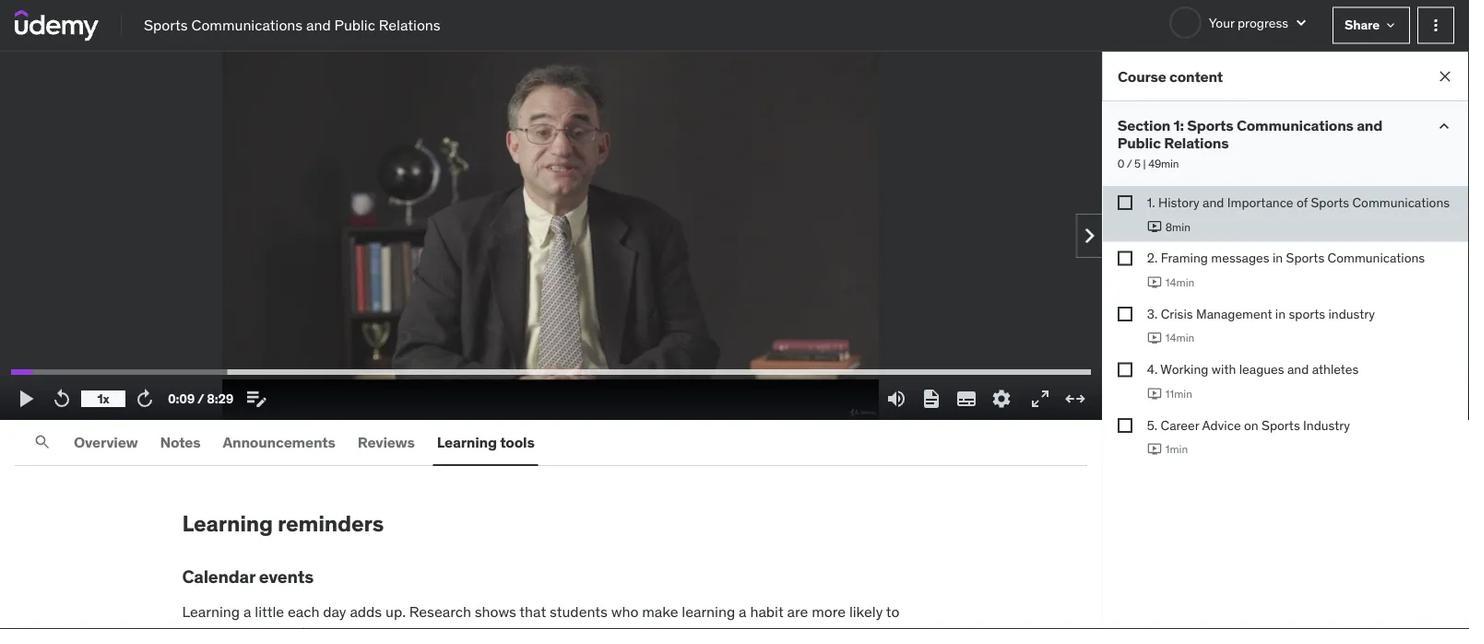 Task type: describe. For each thing, give the bounding box(es) containing it.
/ inside video player region
[[197, 391, 204, 407]]

play framing messages in sports communications image
[[1147, 275, 1162, 290]]

actions image
[[1427, 16, 1445, 35]]

4. working with leagues and athletes
[[1147, 361, 1359, 378]]

share button
[[1333, 7, 1410, 44]]

each
[[288, 603, 319, 622]]

your progress
[[1209, 14, 1288, 31]]

49min
[[1148, 157, 1179, 171]]

section 1: sports communications and public relations button
[[1117, 116, 1420, 153]]

0 vertical spatial to
[[886, 603, 900, 622]]

public inside 'link'
[[334, 15, 375, 34]]

learning a little each day adds up. research shows that students who make learning a habit are more likely to reach their goals. set time aside to learn and get reminders using your learning scheduler.
[[182, 603, 900, 630]]

industry
[[1328, 306, 1375, 322]]

udemy image
[[15, 10, 99, 41]]

with
[[1212, 361, 1236, 378]]

your
[[1209, 14, 1234, 31]]

8min
[[1165, 220, 1190, 234]]

scheduler.
[[701, 624, 769, 630]]

video player region
[[0, 52, 1104, 421]]

goals.
[[256, 624, 295, 630]]

calendar
[[182, 566, 255, 588]]

play image
[[16, 388, 38, 410]]

reminders inside learning a little each day adds up. research shows that students who make learning a habit are more likely to reach their goals. set time aside to learn and get reminders using your learning scheduler.
[[503, 624, 570, 630]]

1x button
[[81, 384, 125, 415]]

set
[[298, 624, 321, 630]]

small image
[[1292, 13, 1310, 32]]

your progress button
[[1169, 6, 1310, 39]]

reviews
[[358, 433, 415, 452]]

working
[[1160, 361, 1208, 378]]

that
[[520, 603, 546, 622]]

aside
[[357, 624, 392, 630]]

career
[[1161, 417, 1199, 434]]

calendar events
[[182, 566, 313, 588]]

settings image
[[990, 388, 1012, 410]]

little
[[255, 603, 284, 622]]

8:29
[[207, 391, 234, 407]]

xsmall image for 2. framing messages in sports communications
[[1117, 251, 1132, 266]]

xsmall image for 4. working with leagues and athletes
[[1117, 363, 1132, 378]]

play crisis management in sports industry image
[[1147, 331, 1162, 346]]

xsmall image inside share dropdown button
[[1383, 18, 1398, 33]]

3. crisis management in sports industry
[[1147, 306, 1375, 322]]

research
[[409, 603, 471, 622]]

go to next lecture image
[[1075, 221, 1104, 251]]

close course content sidebar image
[[1436, 67, 1454, 86]]

2. framing messages in sports communications
[[1147, 250, 1425, 267]]

progress
[[1238, 14, 1288, 31]]

learning for learning reminders
[[182, 510, 273, 538]]

athletes
[[1312, 361, 1359, 378]]

subtitles image
[[955, 388, 977, 410]]

crisis
[[1161, 306, 1193, 322]]

announcements
[[223, 433, 335, 452]]

rewind 5 seconds image
[[51, 388, 73, 410]]

overview button
[[70, 421, 142, 465]]

reach
[[182, 624, 219, 630]]

get
[[477, 624, 499, 630]]

sports
[[1289, 306, 1325, 322]]

5
[[1134, 157, 1141, 171]]

in for sports
[[1273, 250, 1283, 267]]

5. career advice on sports industry
[[1147, 417, 1350, 434]]

public inside 'section 1: sports communications and public relations 0 / 5 | 49min'
[[1117, 134, 1161, 153]]

section 1: sports communications and public relations 0 / 5 | 49min
[[1117, 116, 1383, 171]]

importance
[[1227, 194, 1293, 211]]

sports inside sports communications and public relations 'link'
[[144, 15, 188, 34]]

learning tools button
[[433, 421, 538, 465]]

14min for framing
[[1165, 275, 1194, 290]]

sports inside 'section 1: sports communications and public relations 0 / 5 | 49min'
[[1187, 116, 1233, 135]]

1. history and importance of sports communications
[[1147, 194, 1450, 211]]

fullscreen image
[[1029, 388, 1051, 410]]

share
[[1345, 17, 1380, 33]]

11min
[[1165, 387, 1192, 401]]

small image
[[1435, 117, 1453, 136]]

section
[[1117, 116, 1170, 135]]

add note image
[[245, 388, 268, 410]]

|
[[1143, 157, 1146, 171]]

students
[[550, 603, 608, 622]]

search image
[[33, 433, 52, 452]]

and inside learning a little each day adds up. research shows that students who make learning a habit are more likely to reach their goals. set time aside to learn and get reminders using your learning scheduler.
[[449, 624, 474, 630]]

time
[[324, 624, 354, 630]]

messages
[[1211, 250, 1269, 267]]

more
[[812, 603, 846, 622]]

sports communications and public relations link
[[144, 15, 440, 36]]

notes button
[[156, 421, 204, 465]]

5.
[[1147, 417, 1158, 434]]

0:09
[[168, 391, 195, 407]]

day
[[323, 603, 346, 622]]

0 vertical spatial learning
[[682, 603, 735, 622]]

play working with leagues and athletes image
[[1147, 387, 1162, 401]]

1x
[[97, 391, 109, 407]]

industry
[[1303, 417, 1350, 434]]

sidebar element
[[1102, 52, 1469, 630]]

likely
[[849, 603, 883, 622]]

make
[[642, 603, 678, 622]]

history
[[1158, 194, 1200, 211]]

expanded view image
[[1064, 388, 1086, 410]]

of
[[1297, 194, 1308, 211]]



Task type: locate. For each thing, give the bounding box(es) containing it.
in left sports
[[1275, 306, 1286, 322]]

learning inside learning a little each day adds up. research shows that students who make learning a habit are more likely to reach their goals. set time aside to learn and get reminders using your learning scheduler.
[[182, 603, 240, 622]]

/
[[1127, 157, 1132, 171], [197, 391, 204, 407]]

are
[[787, 603, 808, 622]]

communications
[[191, 15, 303, 34], [1237, 116, 1354, 135], [1352, 194, 1450, 211], [1328, 250, 1425, 267]]

relations inside 'link'
[[379, 15, 440, 34]]

course content
[[1117, 67, 1223, 86]]

a up their
[[243, 603, 251, 622]]

to
[[886, 603, 900, 622], [396, 624, 409, 630]]

4.
[[1147, 361, 1158, 378]]

framing
[[1161, 250, 1208, 267]]

learning up scheduler.
[[682, 603, 735, 622]]

14min for crisis
[[1165, 331, 1194, 345]]

1 horizontal spatial to
[[886, 603, 900, 622]]

a
[[243, 603, 251, 622], [739, 603, 747, 622]]

adds
[[350, 603, 382, 622]]

on
[[1244, 417, 1259, 434]]

0 horizontal spatial /
[[197, 391, 204, 407]]

relations inside 'section 1: sports communications and public relations 0 / 5 | 49min'
[[1164, 134, 1229, 153]]

course
[[1117, 67, 1166, 86]]

using
[[573, 624, 609, 630]]

tools
[[500, 433, 534, 452]]

reminders
[[278, 510, 384, 538], [503, 624, 570, 630]]

1 horizontal spatial reminders
[[503, 624, 570, 630]]

1min
[[1165, 443, 1188, 457]]

1 vertical spatial learning
[[182, 510, 273, 538]]

events
[[259, 566, 313, 588]]

learning up 'reach'
[[182, 603, 240, 622]]

in right the messages
[[1273, 250, 1283, 267]]

their
[[222, 624, 252, 630]]

learning for learning a little each day adds up. research shows that students who make learning a habit are more likely to reach their goals. set time aside to learn and get reminders using your learning scheduler.
[[182, 603, 240, 622]]

advice
[[1202, 417, 1241, 434]]

1 vertical spatial to
[[396, 624, 409, 630]]

learning reminders
[[182, 510, 384, 538]]

1 vertical spatial learning
[[644, 624, 698, 630]]

1 horizontal spatial /
[[1127, 157, 1132, 171]]

0 vertical spatial relations
[[379, 15, 440, 34]]

learn
[[413, 624, 446, 630]]

xsmall image left 4. on the right bottom of page
[[1117, 363, 1132, 378]]

1 vertical spatial 14min
[[1165, 331, 1194, 345]]

shows
[[475, 603, 516, 622]]

public
[[334, 15, 375, 34], [1117, 134, 1161, 153]]

learning left tools
[[437, 433, 497, 452]]

transcript in sidebar region image
[[920, 388, 942, 410]]

progress bar slider
[[11, 361, 1091, 384]]

overview
[[74, 433, 138, 452]]

1 horizontal spatial a
[[739, 603, 747, 622]]

2 vertical spatial learning
[[182, 603, 240, 622]]

mute image
[[885, 388, 907, 410]]

xsmall image right share at the right of page
[[1383, 18, 1398, 33]]

2 a from the left
[[739, 603, 747, 622]]

reminders down that
[[503, 624, 570, 630]]

management
[[1196, 306, 1272, 322]]

0 horizontal spatial a
[[243, 603, 251, 622]]

xsmall image
[[1117, 418, 1132, 433]]

/ left 5
[[1127, 157, 1132, 171]]

who
[[611, 603, 639, 622]]

communications inside 'link'
[[191, 15, 303, 34]]

leagues
[[1239, 361, 1284, 378]]

and inside 'section 1: sports communications and public relations 0 / 5 | 49min'
[[1357, 116, 1383, 135]]

1 vertical spatial relations
[[1164, 134, 1229, 153]]

play career advice on sports industry image
[[1147, 442, 1162, 457]]

learning up "calendar"
[[182, 510, 273, 538]]

reminders up events
[[278, 510, 384, 538]]

1.
[[1147, 194, 1155, 211]]

0 vertical spatial learning
[[437, 433, 497, 452]]

learning down make
[[644, 624, 698, 630]]

reviews button
[[354, 421, 418, 465]]

0 horizontal spatial reminders
[[278, 510, 384, 538]]

/ inside 'section 1: sports communications and public relations 0 / 5 | 49min'
[[1127, 157, 1132, 171]]

1 horizontal spatial relations
[[1164, 134, 1229, 153]]

xsmall image left 2.
[[1117, 251, 1132, 266]]

announcements button
[[219, 421, 339, 465]]

xsmall image for 1. history and importance of sports communications
[[1117, 196, 1132, 210]]

1 14min from the top
[[1165, 275, 1194, 290]]

2 14min from the top
[[1165, 331, 1194, 345]]

forward 5 seconds image
[[134, 388, 156, 410]]

learning
[[682, 603, 735, 622], [644, 624, 698, 630]]

and inside sports communications and public relations 'link'
[[306, 15, 331, 34]]

1 horizontal spatial public
[[1117, 134, 1161, 153]]

and
[[306, 15, 331, 34], [1357, 116, 1383, 135], [1203, 194, 1224, 211], [1287, 361, 1309, 378], [449, 624, 474, 630]]

in for sports
[[1275, 306, 1286, 322]]

0 vertical spatial reminders
[[278, 510, 384, 538]]

xsmall image
[[1383, 18, 1398, 33], [1117, 196, 1132, 210], [1117, 251, 1132, 266], [1117, 307, 1132, 322], [1117, 363, 1132, 378]]

play history and importance of sports communications image
[[1147, 220, 1162, 234]]

xsmall image left '1.'
[[1117, 196, 1132, 210]]

0 vertical spatial public
[[334, 15, 375, 34]]

xsmall image for 3. crisis management in sports industry
[[1117, 307, 1132, 322]]

relations
[[379, 15, 440, 34], [1164, 134, 1229, 153]]

1 a from the left
[[243, 603, 251, 622]]

communications inside 'section 1: sports communications and public relations 0 / 5 | 49min'
[[1237, 116, 1354, 135]]

2.
[[1147, 250, 1158, 267]]

1 vertical spatial /
[[197, 391, 204, 407]]

notes
[[160, 433, 201, 452]]

up.
[[385, 603, 406, 622]]

learning inside the learning tools button
[[437, 433, 497, 452]]

1 vertical spatial public
[[1117, 134, 1161, 153]]

learning for learning tools
[[437, 433, 497, 452]]

0
[[1117, 157, 1124, 171]]

habit
[[750, 603, 784, 622]]

0 vertical spatial 14min
[[1165, 275, 1194, 290]]

in
[[1273, 250, 1283, 267], [1275, 306, 1286, 322]]

your
[[612, 624, 641, 630]]

1 vertical spatial reminders
[[503, 624, 570, 630]]

0 vertical spatial /
[[1127, 157, 1132, 171]]

0 vertical spatial in
[[1273, 250, 1283, 267]]

0 horizontal spatial relations
[[379, 15, 440, 34]]

sports
[[144, 15, 188, 34], [1187, 116, 1233, 135], [1311, 194, 1349, 211], [1286, 250, 1324, 267], [1262, 417, 1300, 434]]

learning tools
[[437, 433, 534, 452]]

a up scheduler.
[[739, 603, 747, 622]]

to right likely
[[886, 603, 900, 622]]

/ right 0:09
[[197, 391, 204, 407]]

14min down framing
[[1165, 275, 1194, 290]]

1:
[[1174, 116, 1184, 135]]

14min
[[1165, 275, 1194, 290], [1165, 331, 1194, 345]]

0:09 / 8:29
[[168, 391, 234, 407]]

learning
[[437, 433, 497, 452], [182, 510, 273, 538], [182, 603, 240, 622]]

14min down crisis
[[1165, 331, 1194, 345]]

xsmall image left 3.
[[1117, 307, 1132, 322]]

1 vertical spatial in
[[1275, 306, 1286, 322]]

0 horizontal spatial to
[[396, 624, 409, 630]]

sports communications and public relations
[[144, 15, 440, 34]]

0 horizontal spatial public
[[334, 15, 375, 34]]

content
[[1169, 67, 1223, 86]]

to down up.
[[396, 624, 409, 630]]

3.
[[1147, 306, 1158, 322]]



Task type: vqa. For each thing, say whether or not it's contained in the screenshot.
the gift this course link
no



